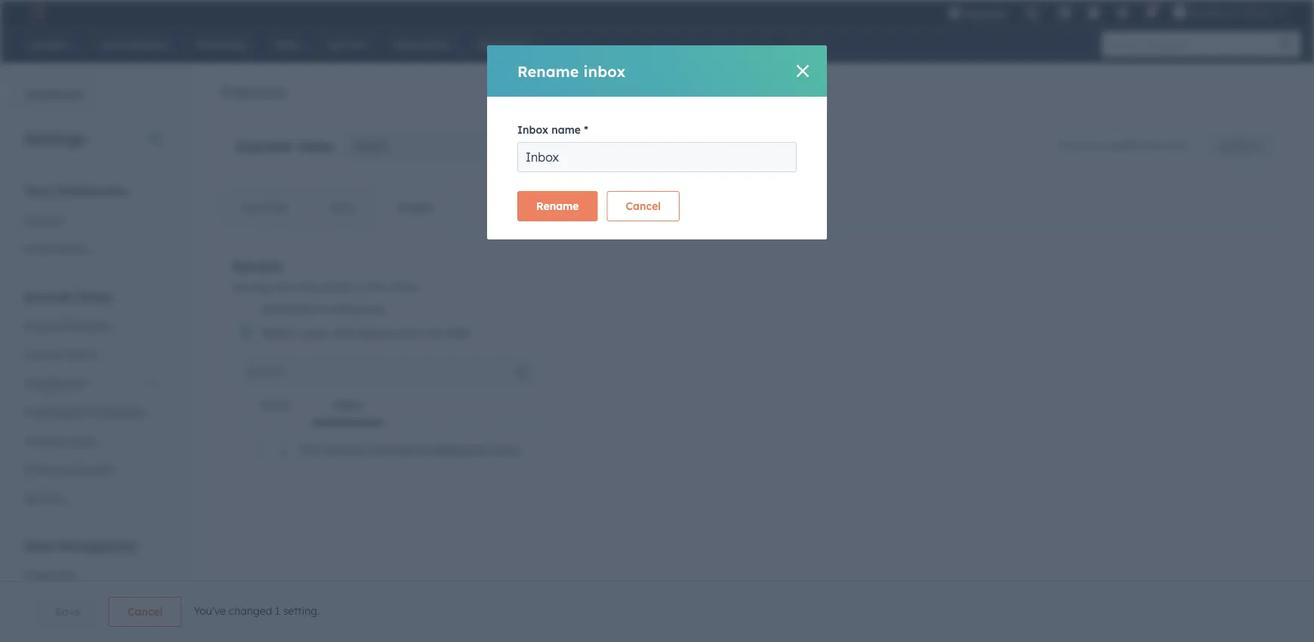 Task type: vqa. For each thing, say whether or not it's contained in the screenshot.
the right Cancel button
yes



Task type: describe. For each thing, give the bounding box(es) containing it.
properties
[[24, 568, 75, 582]]

integrations
[[24, 377, 86, 390]]

account for account setup
[[24, 289, 73, 304]]

notifications link
[[15, 235, 169, 263]]

general link
[[15, 206, 169, 235]]

access
[[320, 280, 354, 293]]

privacy & consent
[[24, 463, 115, 476]]

privacy
[[24, 463, 61, 476]]

this inside access manage who has access to this inbox.
[[370, 280, 388, 293]]

search image
[[1280, 38, 1293, 51]]

access link
[[376, 190, 454, 226]]

security
[[24, 491, 65, 505]]

available
[[262, 301, 313, 316]]

properties link
[[15, 561, 169, 590]]

Inbox name text field
[[517, 142, 797, 172]]

you're
[[1057, 139, 1083, 151]]

integrations button
[[15, 369, 169, 398]]

help image
[[1087, 7, 1101, 20]]

data management element
[[15, 537, 169, 642]]

calling icon button
[[1020, 2, 1046, 24]]

privacy & consent link
[[15, 455, 169, 484]]

preferences
[[56, 183, 126, 198]]

& for privacy
[[64, 463, 71, 476]]

data
[[24, 538, 54, 553]]

page section element
[[0, 597, 1314, 627]]

access for access
[[398, 201, 433, 214]]

account defaults
[[24, 319, 109, 332]]

who inside access manage who has access to this inbox.
[[276, 280, 296, 293]]

users & teams
[[24, 348, 98, 361]]

edit
[[448, 326, 470, 341]]

marketplaces image
[[1058, 7, 1072, 20]]

schultz
[[326, 443, 367, 458]]

rename inbox
[[517, 62, 626, 80]]

hubspot link
[[18, 3, 57, 21]]

(tarashultz49@gmail.com)
[[370, 443, 520, 458]]

tracking code link
[[15, 426, 169, 455]]

marketplace downloads link
[[15, 398, 169, 426]]

users for users
[[333, 398, 362, 411]]

account setup element
[[15, 288, 169, 512]]

downloads
[[89, 405, 144, 418]]

account setup
[[24, 289, 112, 304]]

teams
[[358, 326, 394, 341]]

tracking code
[[24, 434, 95, 447]]

changed
[[229, 604, 272, 617]]

inbox for inbox name
[[517, 123, 548, 136]]

studios
[[1239, 6, 1273, 18]]

inbox button
[[345, 131, 576, 161]]

teams inside account setup element
[[66, 348, 98, 361]]

tara schultz image
[[1173, 5, 1187, 19]]

cancel button for rename
[[607, 191, 680, 221]]

slas link
[[308, 190, 376, 226]]

account defaults link
[[15, 312, 169, 340]]

setting.
[[283, 604, 320, 617]]

objects button
[[15, 590, 169, 618]]

notifications button
[[1138, 0, 1164, 24]]

notifications
[[24, 242, 89, 255]]

rename for rename inbox
[[517, 62, 579, 80]]

and
[[333, 326, 355, 341]]

teams link
[[238, 387, 312, 423]]

to inside access manage who has access to this inbox.
[[357, 280, 367, 293]]

users
[[300, 326, 330, 341]]

view:
[[297, 136, 336, 155]]

hubspot image
[[27, 3, 45, 21]]

inboxes
[[220, 80, 288, 103]]

settings link
[[1107, 0, 1138, 24]]

dashboard
[[25, 88, 83, 101]]

cancel for rename
[[626, 199, 661, 213]]

upgrade
[[965, 7, 1007, 20]]

available to everyone
[[262, 301, 384, 316]]

inbox.
[[391, 280, 420, 293]]

your preferences
[[24, 183, 126, 198]]

view.
[[1169, 139, 1190, 151]]

save
[[55, 605, 81, 618]]

close image
[[797, 65, 809, 77]]

defaults
[[68, 319, 109, 332]]

manage
[[232, 280, 273, 293]]

dashboard link
[[0, 80, 93, 110]]

general
[[24, 213, 63, 227]]

security link
[[15, 484, 169, 512]]



Task type: locate. For each thing, give the bounding box(es) containing it.
teams down "defaults"
[[66, 348, 98, 361]]

modifying
[[1105, 139, 1149, 151]]

upgrade image
[[948, 7, 962, 20]]

0 horizontal spatial teams
[[66, 348, 98, 361]]

0 vertical spatial teams
[[66, 348, 98, 361]]

contacts link
[[15, 618, 169, 642]]

0 vertical spatial this
[[1151, 139, 1166, 151]]

account inside account defaults link
[[24, 319, 65, 332]]

settings image
[[1116, 7, 1129, 20]]

tab list up tara schultz (tarashultz49@gmail.com)
[[238, 387, 540, 424]]

1 horizontal spatial teams
[[259, 398, 291, 411]]

teams
[[66, 348, 98, 361], [259, 398, 291, 411]]

users & teams link
[[15, 340, 169, 369]]

select users and teams who can edit
[[262, 326, 470, 341]]

users inside account setup element
[[24, 348, 52, 361]]

1 vertical spatial rename
[[536, 199, 579, 213]]

0 horizontal spatial &
[[55, 348, 63, 361]]

select
[[262, 326, 296, 341]]

to up users
[[317, 301, 328, 316]]

you're only modifying this view.
[[1057, 139, 1190, 151]]

& for users
[[55, 348, 63, 361]]

1 horizontal spatial this
[[1151, 139, 1166, 151]]

0 horizontal spatial this
[[370, 280, 388, 293]]

& right privacy
[[64, 463, 71, 476]]

this left inbox. on the left of the page
[[370, 280, 388, 293]]

access manage who has access to this inbox.
[[232, 256, 420, 293]]

access
[[398, 201, 433, 214], [232, 256, 282, 275]]

Search HubSpot search field
[[1102, 32, 1287, 57]]

contacts
[[33, 626, 78, 639]]

current
[[236, 136, 293, 155]]

0 vertical spatial rename
[[517, 62, 579, 80]]

cancel button
[[607, 191, 680, 221], [109, 597, 182, 627]]

channels
[[242, 201, 287, 214]]

1 vertical spatial users
[[333, 398, 362, 411]]

notifications image
[[1144, 7, 1158, 20]]

inbox inside popup button
[[353, 138, 387, 153]]

you've
[[194, 604, 226, 617]]

1 horizontal spatial to
[[357, 280, 367, 293]]

calling icon image
[[1026, 8, 1040, 21]]

0 horizontal spatial cancel button
[[109, 597, 182, 627]]

you've changed 1 setting.
[[194, 604, 320, 617]]

cancel
[[626, 199, 661, 213], [127, 605, 163, 618]]

1 horizontal spatial access
[[398, 201, 433, 214]]

0 vertical spatial tab list
[[220, 189, 455, 227]]

inbox left name
[[517, 123, 548, 136]]

0 horizontal spatial users
[[24, 348, 52, 361]]

1 vertical spatial cancel button
[[109, 597, 182, 627]]

& inside privacy & consent link
[[64, 463, 71, 476]]

has
[[299, 280, 317, 293]]

tab list containing channels
[[220, 189, 455, 227]]

tab list
[[220, 189, 455, 227], [238, 387, 540, 424]]

actions button
[[1208, 134, 1274, 158]]

name
[[552, 123, 581, 136]]

0 horizontal spatial access
[[232, 256, 282, 275]]

save button
[[36, 597, 100, 627]]

1 vertical spatial inbox
[[353, 138, 387, 153]]

1 horizontal spatial cancel button
[[607, 191, 680, 221]]

tab list down view:
[[220, 189, 455, 227]]

inbox
[[584, 62, 626, 80]]

1 vertical spatial this
[[370, 280, 388, 293]]

cancel down inbox name text field
[[626, 199, 661, 213]]

who left has
[[276, 280, 296, 293]]

to up everyone on the left top of the page
[[357, 280, 367, 293]]

1 vertical spatial who
[[397, 326, 421, 341]]

1 horizontal spatial who
[[397, 326, 421, 341]]

can
[[424, 326, 445, 341]]

only
[[1085, 139, 1103, 151]]

slas
[[330, 201, 355, 214]]

0 vertical spatial who
[[276, 280, 296, 293]]

apoptosis studios button
[[1164, 0, 1296, 24]]

management
[[58, 538, 137, 553]]

0 vertical spatial cancel button
[[607, 191, 680, 221]]

consent
[[74, 463, 115, 476]]

access inside access manage who has access to this inbox.
[[232, 256, 282, 275]]

0 vertical spatial users
[[24, 348, 52, 361]]

your
[[24, 183, 52, 198]]

actions
[[1221, 140, 1252, 151]]

setup
[[77, 289, 112, 304]]

everyone
[[332, 301, 384, 316]]

inbox
[[517, 123, 548, 136], [353, 138, 387, 153]]

1 vertical spatial to
[[317, 301, 328, 316]]

rename for rename
[[536, 199, 579, 213]]

account up users & teams
[[24, 319, 65, 332]]

cancel for save
[[127, 605, 163, 618]]

users link
[[312, 387, 383, 423]]

1 vertical spatial &
[[64, 463, 71, 476]]

to
[[357, 280, 367, 293], [317, 301, 328, 316]]

who left can
[[397, 326, 421, 341]]

tara
[[298, 443, 323, 458]]

1
[[275, 604, 280, 617]]

0 horizontal spatial who
[[276, 280, 296, 293]]

1 horizontal spatial cancel
[[626, 199, 661, 213]]

1 vertical spatial cancel
[[127, 605, 163, 618]]

0 vertical spatial to
[[357, 280, 367, 293]]

1 account from the top
[[24, 289, 73, 304]]

this left view. on the right top of page
[[1151, 139, 1166, 151]]

objects
[[24, 597, 62, 610]]

Search search field
[[238, 357, 540, 387]]

& inside users & teams link
[[55, 348, 63, 361]]

settings
[[24, 129, 86, 148]]

help button
[[1081, 0, 1107, 24]]

1 vertical spatial account
[[24, 319, 65, 332]]

your preferences element
[[15, 182, 169, 263]]

data management
[[24, 538, 137, 553]]

menu
[[939, 0, 1296, 30]]

users
[[24, 348, 52, 361], [333, 398, 362, 411]]

access up manage
[[232, 256, 282, 275]]

apoptosis
[[1190, 6, 1236, 18]]

0 vertical spatial account
[[24, 289, 73, 304]]

1 horizontal spatial &
[[64, 463, 71, 476]]

1 horizontal spatial inbox
[[517, 123, 548, 136]]

users for users & teams
[[24, 348, 52, 361]]

users up schultz
[[333, 398, 362, 411]]

0 vertical spatial cancel
[[626, 199, 661, 213]]

1 vertical spatial tab list
[[238, 387, 540, 424]]

cancel button down inbox name text field
[[607, 191, 680, 221]]

0 horizontal spatial to
[[317, 301, 328, 316]]

tracking
[[24, 434, 66, 447]]

account for account defaults
[[24, 319, 65, 332]]

rename inside button
[[536, 199, 579, 213]]

0 vertical spatial access
[[398, 201, 433, 214]]

menu containing apoptosis studios
[[939, 0, 1296, 30]]

rename
[[517, 62, 579, 80], [536, 199, 579, 213]]

1 vertical spatial teams
[[259, 398, 291, 411]]

inbox name
[[517, 123, 581, 136]]

marketplaces button
[[1049, 0, 1081, 24]]

cancel button down properties link at the left of the page
[[109, 597, 182, 627]]

&
[[55, 348, 63, 361], [64, 463, 71, 476]]

account
[[24, 289, 73, 304], [24, 319, 65, 332]]

teams down select
[[259, 398, 291, 411]]

search button
[[1272, 32, 1301, 57]]

marketplace
[[24, 405, 86, 418]]

cancel button for save
[[109, 597, 182, 627]]

access for access manage who has access to this inbox.
[[232, 256, 282, 275]]

0 horizontal spatial cancel
[[127, 605, 163, 618]]

0 vertical spatial inbox
[[517, 123, 548, 136]]

1 vertical spatial access
[[232, 256, 282, 275]]

account up the account defaults
[[24, 289, 73, 304]]

cancel down properties link at the left of the page
[[127, 605, 163, 618]]

cancel inside the page section element
[[127, 605, 163, 618]]

this
[[1151, 139, 1166, 151], [370, 280, 388, 293]]

channels link
[[221, 190, 308, 226]]

code
[[69, 434, 95, 447]]

& up integrations
[[55, 348, 63, 361]]

2 account from the top
[[24, 319, 65, 332]]

inbox right view:
[[353, 138, 387, 153]]

0 vertical spatial &
[[55, 348, 63, 361]]

1 horizontal spatial users
[[333, 398, 362, 411]]

0 horizontal spatial inbox
[[353, 138, 387, 153]]

marketplace downloads
[[24, 405, 144, 418]]

tab list containing teams
[[238, 387, 540, 424]]

who
[[276, 280, 296, 293], [397, 326, 421, 341]]

rename button
[[517, 191, 598, 221]]

apoptosis studios
[[1190, 6, 1273, 18]]

tara schultz (tarashultz49@gmail.com)
[[298, 443, 520, 458]]

users up integrations
[[24, 348, 52, 361]]

inbox for inbox
[[353, 138, 387, 153]]

access right slas
[[398, 201, 433, 214]]



